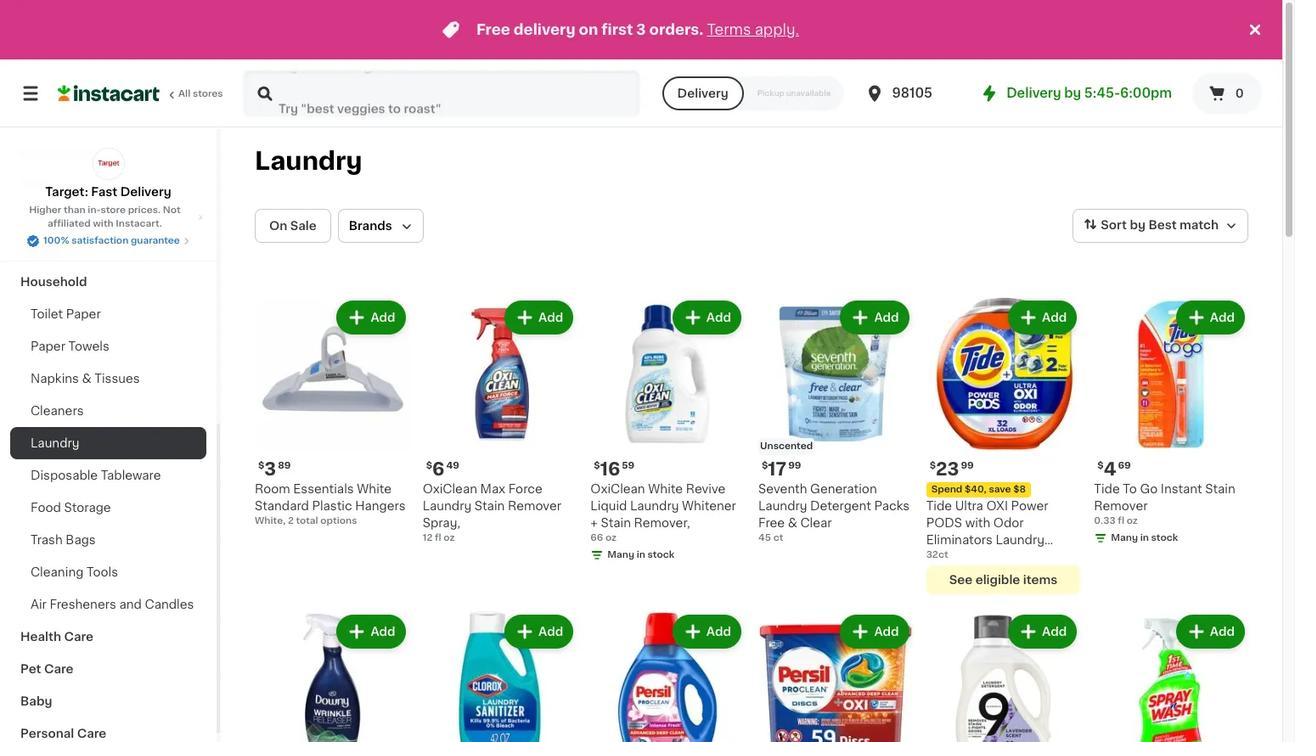 Task type: describe. For each thing, give the bounding box(es) containing it.
brands button
[[338, 209, 424, 243]]

soda
[[20, 147, 52, 159]]

0
[[1236, 88, 1244, 99]]

disposable
[[31, 470, 98, 482]]

product group containing 23
[[927, 297, 1081, 594]]

best
[[1149, 219, 1177, 231]]

0 horizontal spatial delivery
[[120, 186, 171, 198]]

66
[[591, 533, 603, 543]]

white inside oxiclean white revive liquid laundry whitener + stain remover, 66 oz
[[648, 483, 683, 495]]

$ 6 49
[[426, 460, 459, 478]]

stain for instant
[[1206, 483, 1236, 495]]

98105
[[892, 87, 933, 99]]

terms
[[707, 23, 751, 37]]

health care link
[[10, 621, 206, 653]]

instacart.
[[116, 219, 162, 229]]

sports drinks link
[[10, 201, 206, 234]]

6
[[432, 460, 445, 478]]

items
[[1023, 574, 1058, 586]]

health care
[[20, 631, 93, 643]]

personal care link
[[10, 718, 206, 742]]

hangers
[[355, 500, 406, 512]]

paper towels
[[31, 341, 109, 353]]

toilet
[[31, 308, 63, 320]]

stain inside oxiclean white revive liquid laundry whitener + stain remover, 66 oz
[[601, 517, 631, 529]]

tide for tide to go instant stain remover 0.33 fl oz
[[1094, 483, 1120, 495]]

100% satisfaction guarantee button
[[26, 231, 190, 248]]

towels
[[68, 341, 109, 353]]

trash bags link
[[10, 524, 206, 556]]

options
[[321, 516, 357, 526]]

100% satisfaction guarantee
[[43, 236, 180, 246]]

prices.
[[128, 206, 161, 215]]

care for personal care
[[77, 728, 106, 740]]

packs
[[875, 500, 910, 512]]

soda & water link
[[10, 137, 206, 169]]

sports
[[20, 212, 61, 223]]

coffee
[[20, 179, 63, 191]]

limited time offer region
[[0, 0, 1245, 59]]

0 horizontal spatial paper
[[31, 341, 65, 353]]

higher than in-store prices. not affiliated with instacart. link
[[14, 204, 203, 231]]

store
[[101, 206, 126, 215]]

care for health care
[[64, 631, 93, 643]]

Search field
[[245, 71, 639, 116]]

napkins & tissues link
[[10, 363, 206, 395]]

$ 3 89
[[258, 460, 291, 478]]

product group containing 3
[[255, 297, 409, 528]]

plastic
[[312, 500, 352, 512]]

cleaners
[[31, 405, 84, 417]]

remover,
[[634, 517, 690, 529]]

baby
[[20, 696, 52, 708]]

health
[[20, 631, 61, 643]]

6:00pm
[[1121, 87, 1172, 99]]

3 inside limited time offer region
[[637, 23, 646, 37]]

cleaning tools
[[31, 567, 118, 579]]

instacart logo image
[[58, 83, 160, 104]]

delivery
[[514, 23, 576, 37]]

delivery for delivery
[[678, 88, 729, 99]]

remover for go
[[1094, 500, 1148, 512]]

99 for 23
[[961, 461, 974, 470]]

in for 16
[[637, 550, 646, 560]]

target: fast delivery
[[45, 186, 171, 198]]

$ for 23
[[930, 461, 936, 470]]

storage
[[64, 502, 111, 514]]

in-
[[88, 206, 101, 215]]

liquid
[[591, 500, 627, 512]]

laundry inside seventh generation laundry detergent packs free & clear 45 ct
[[759, 500, 808, 512]]

match
[[1180, 219, 1219, 231]]

$ for 3
[[258, 461, 264, 470]]

standard
[[255, 500, 309, 512]]

with inside 'tide ultra oxi power pods with odor eliminators laundry detergent pacs'
[[966, 517, 991, 529]]

oz inside oxiclean white revive liquid laundry whitener + stain remover, 66 oz
[[606, 533, 617, 543]]

go
[[1140, 483, 1158, 495]]

delivery by 5:45-6:00pm link
[[980, 83, 1172, 104]]

tide ultra oxi power pods with odor eliminators laundry detergent pacs
[[927, 500, 1049, 563]]

product group containing 17
[[759, 297, 913, 545]]

seventh
[[759, 483, 808, 495]]

satisfaction
[[71, 236, 129, 246]]

revive
[[686, 483, 726, 495]]

detergent inside seventh generation laundry detergent packs free & clear 45 ct
[[811, 500, 872, 512]]

45
[[759, 533, 771, 543]]

generation
[[811, 483, 877, 495]]

white inside room essentials white standard plastic hangers white, 2 total options
[[357, 483, 392, 495]]

eliminators
[[927, 534, 993, 546]]

all stores
[[178, 89, 223, 99]]

many for 4
[[1111, 533, 1138, 543]]

orders.
[[649, 23, 704, 37]]

pantry link
[[10, 234, 206, 266]]

detergent inside 'tide ultra oxi power pods with odor eliminators laundry detergent pacs'
[[927, 551, 988, 563]]

tools
[[87, 567, 118, 579]]

on
[[269, 220, 287, 232]]

see
[[950, 574, 973, 586]]

pantry
[[20, 244, 61, 256]]

on sale
[[269, 220, 317, 232]]

0 vertical spatial paper
[[66, 308, 101, 320]]

remover for force
[[508, 500, 562, 512]]

stock for 4
[[1152, 533, 1178, 543]]

food storage link
[[10, 492, 206, 524]]

sort by
[[1101, 219, 1146, 231]]

$ for 16
[[594, 461, 600, 470]]

& inside seventh generation laundry detergent packs free & clear 45 ct
[[788, 517, 798, 529]]

stain for laundry
[[475, 500, 505, 512]]

fl inside oxiclean max force laundry stain remover spray, 12 fl oz
[[435, 533, 441, 543]]

personal
[[20, 728, 74, 740]]

many in stock for 4
[[1111, 533, 1178, 543]]

free inside limited time offer region
[[477, 23, 510, 37]]

laundry link
[[10, 427, 206, 460]]

best match
[[1149, 219, 1219, 231]]

spend
[[932, 485, 963, 494]]

& for napkins
[[82, 373, 92, 385]]

higher
[[29, 206, 61, 215]]

oxiclean white revive liquid laundry whitener + stain remover, 66 oz
[[591, 483, 736, 543]]

pet
[[20, 663, 41, 675]]

many for 16
[[608, 550, 635, 560]]

Best match Sort by field
[[1073, 209, 1249, 243]]

disposable tableware link
[[10, 460, 206, 492]]

many in stock for 16
[[608, 550, 675, 560]]

pods
[[927, 517, 963, 529]]

+
[[591, 517, 598, 529]]



Task type: vqa. For each thing, say whether or not it's contained in the screenshot.
second 99 from left
yes



Task type: locate. For each thing, give the bounding box(es) containing it.
32ct
[[927, 550, 949, 560]]

tableware
[[101, 470, 161, 482]]

0 horizontal spatial by
[[1065, 87, 1082, 99]]

remover down "force"
[[508, 500, 562, 512]]

23
[[936, 460, 959, 478]]

by inside 'field'
[[1130, 219, 1146, 231]]

0 vertical spatial care
[[64, 631, 93, 643]]

1 vertical spatial free
[[759, 517, 785, 529]]

1 white from the left
[[357, 483, 392, 495]]

100%
[[43, 236, 69, 246]]

stain down liquid
[[601, 517, 631, 529]]

99 for 17
[[789, 461, 802, 470]]

all stores link
[[58, 70, 224, 117]]

1 vertical spatial stain
[[475, 500, 505, 512]]

service type group
[[662, 76, 845, 110]]

free inside seventh generation laundry detergent packs free & clear 45 ct
[[759, 517, 785, 529]]

bags
[[66, 534, 96, 546]]

0 vertical spatial fl
[[1118, 516, 1125, 526]]

ultra
[[955, 500, 984, 512]]

paper down toilet
[[31, 341, 65, 353]]

personal care
[[20, 728, 106, 740]]

1 vertical spatial tide
[[927, 500, 952, 512]]

power
[[1011, 500, 1049, 512]]

paper up towels
[[66, 308, 101, 320]]

free left delivery
[[477, 23, 510, 37]]

care right pet on the left bottom of page
[[44, 663, 73, 675]]

remover
[[508, 500, 562, 512], [1094, 500, 1148, 512]]

2 white from the left
[[648, 483, 683, 495]]

0 vertical spatial 3
[[637, 23, 646, 37]]

by for sort
[[1130, 219, 1146, 231]]

fl inside tide to go instant stain remover 0.33 fl oz
[[1118, 516, 1125, 526]]

eligible
[[976, 574, 1021, 586]]

sports drinks
[[20, 212, 104, 223]]

tide down 4
[[1094, 483, 1120, 495]]

cleaning tools link
[[10, 556, 206, 589]]

98105 button
[[865, 70, 967, 117]]

fl right 0.33 at bottom
[[1118, 516, 1125, 526]]

stain down max
[[475, 500, 505, 512]]

1 $ from the left
[[258, 461, 264, 470]]

in down tide to go instant stain remover 0.33 fl oz
[[1141, 533, 1149, 543]]

3
[[637, 23, 646, 37], [264, 460, 276, 478]]

delivery for delivery by 5:45-6:00pm
[[1007, 87, 1062, 99]]

3 inside product "group"
[[264, 460, 276, 478]]

pacs
[[991, 551, 1020, 563]]

49
[[446, 461, 459, 470]]

detergent down eliminators
[[927, 551, 988, 563]]

cleaners link
[[10, 395, 206, 427]]

force
[[509, 483, 543, 495]]

3 $ from the left
[[426, 461, 432, 470]]

tide up pods
[[927, 500, 952, 512]]

$ up spend
[[930, 461, 936, 470]]

1 horizontal spatial by
[[1130, 219, 1146, 231]]

& right soda
[[55, 147, 65, 159]]

clear
[[801, 517, 832, 529]]

oz right 0.33 at bottom
[[1127, 516, 1138, 526]]

stain right instant in the bottom right of the page
[[1206, 483, 1236, 495]]

delivery button
[[662, 76, 744, 110]]

2 horizontal spatial stain
[[1206, 483, 1236, 495]]

0 vertical spatial stain
[[1206, 483, 1236, 495]]

laundry up spray,
[[423, 500, 472, 512]]

1 horizontal spatial in
[[1141, 533, 1149, 543]]

guarantee
[[131, 236, 180, 246]]

2 vertical spatial care
[[77, 728, 106, 740]]

white up remover,
[[648, 483, 683, 495]]

oxiclean inside oxiclean white revive liquid laundry whitener + stain remover, 66 oz
[[591, 483, 645, 495]]

cleaning
[[31, 567, 84, 579]]

oz inside oxiclean max force laundry stain remover spray, 12 fl oz
[[444, 533, 455, 543]]

fl
[[1118, 516, 1125, 526], [435, 533, 441, 543]]

1 vertical spatial detergent
[[927, 551, 988, 563]]

laundry up remover,
[[630, 500, 679, 512]]

1 vertical spatial by
[[1130, 219, 1146, 231]]

toilet paper link
[[10, 298, 206, 330]]

1 horizontal spatial many in stock
[[1111, 533, 1178, 543]]

remover inside tide to go instant stain remover 0.33 fl oz
[[1094, 500, 1148, 512]]

0 button
[[1193, 73, 1262, 114]]

in
[[1141, 533, 1149, 543], [637, 550, 646, 560]]

$ left 89
[[258, 461, 264, 470]]

$ inside $ 16 59
[[594, 461, 600, 470]]

product group containing 6
[[423, 297, 577, 545]]

2 horizontal spatial oz
[[1127, 516, 1138, 526]]

1 vertical spatial fl
[[435, 533, 441, 543]]

1 vertical spatial 3
[[264, 460, 276, 478]]

by left 5:45-
[[1065, 87, 1082, 99]]

0 horizontal spatial tide
[[927, 500, 952, 512]]

many in stock
[[1111, 533, 1178, 543], [608, 550, 675, 560]]

1 horizontal spatial stock
[[1152, 533, 1178, 543]]

remover down to
[[1094, 500, 1148, 512]]

0 horizontal spatial remover
[[508, 500, 562, 512]]

air fresheners and candles link
[[10, 589, 206, 621]]

laundry up sale
[[255, 149, 362, 173]]

None search field
[[243, 70, 640, 117]]

2 $ from the left
[[762, 461, 768, 470]]

$ inside $ 17 99
[[762, 461, 768, 470]]

care down fresheners
[[64, 631, 93, 643]]

trash bags
[[31, 534, 96, 546]]

1 horizontal spatial white
[[648, 483, 683, 495]]

instant
[[1161, 483, 1203, 495]]

0 vertical spatial detergent
[[811, 500, 872, 512]]

1 vertical spatial stock
[[648, 550, 675, 560]]

detergent
[[811, 500, 872, 512], [927, 551, 988, 563]]

$ for 17
[[762, 461, 768, 470]]

$ inside $ 23 99
[[930, 461, 936, 470]]

& left tea
[[66, 179, 76, 191]]

1 horizontal spatial 99
[[961, 461, 974, 470]]

stock for 16
[[648, 550, 675, 560]]

oz down spray,
[[444, 533, 455, 543]]

0 vertical spatial free
[[477, 23, 510, 37]]

& inside "link"
[[66, 179, 76, 191]]

16
[[600, 460, 620, 478]]

room essentials white standard plastic hangers white, 2 total options
[[255, 483, 406, 526]]

tide for tide ultra oxi power pods with odor eliminators laundry detergent pacs
[[927, 500, 952, 512]]

delivery inside "link"
[[1007, 87, 1062, 99]]

in for 4
[[1141, 533, 1149, 543]]

12
[[423, 533, 433, 543]]

0 horizontal spatial stain
[[475, 500, 505, 512]]

tide
[[1094, 483, 1120, 495], [927, 500, 952, 512]]

1 horizontal spatial oxiclean
[[591, 483, 645, 495]]

with down ultra
[[966, 517, 991, 529]]

with down in- at the left top
[[93, 219, 114, 229]]

oz right 66
[[606, 533, 617, 543]]

$ inside $ 6 49
[[426, 461, 432, 470]]

1 horizontal spatial fl
[[1118, 516, 1125, 526]]

0 vertical spatial many in stock
[[1111, 533, 1178, 543]]

max
[[480, 483, 506, 495]]

fl right 12
[[435, 533, 441, 543]]

stain
[[1206, 483, 1236, 495], [475, 500, 505, 512], [601, 517, 631, 529]]

69
[[1118, 461, 1131, 470]]

product group containing 4
[[1094, 297, 1249, 549]]

delivery left 5:45-
[[1007, 87, 1062, 99]]

see eligible items
[[950, 574, 1058, 586]]

0 horizontal spatial oxiclean
[[423, 483, 477, 495]]

many in stock down remover,
[[608, 550, 675, 560]]

white
[[357, 483, 392, 495], [648, 483, 683, 495]]

2 remover from the left
[[1094, 500, 1148, 512]]

1 vertical spatial care
[[44, 663, 73, 675]]

laundry down odor
[[996, 534, 1045, 546]]

laundry inside oxiclean white revive liquid laundry whitener + stain remover, 66 oz
[[630, 500, 679, 512]]

sale
[[290, 220, 317, 232]]

$ left 69
[[1098, 461, 1104, 470]]

1 vertical spatial in
[[637, 550, 646, 560]]

1 vertical spatial with
[[966, 517, 991, 529]]

juice link
[[10, 104, 206, 137]]

1 horizontal spatial with
[[966, 517, 991, 529]]

99 right 23
[[961, 461, 974, 470]]

oxiclean up liquid
[[591, 483, 645, 495]]

free up ct
[[759, 517, 785, 529]]

1 horizontal spatial detergent
[[927, 551, 988, 563]]

target: fast delivery logo image
[[92, 148, 124, 180]]

1 vertical spatial many in stock
[[608, 550, 675, 560]]

free delivery on first 3 orders. terms apply.
[[477, 23, 799, 37]]

trash
[[31, 534, 63, 546]]

coffee & tea
[[20, 179, 100, 191]]

99 inside $ 23 99
[[961, 461, 974, 470]]

$ left the 49
[[426, 461, 432, 470]]

add
[[371, 312, 396, 324], [539, 312, 564, 324], [707, 312, 731, 324], [875, 312, 899, 324], [1042, 312, 1067, 324], [1210, 312, 1235, 324], [371, 626, 396, 638], [539, 626, 564, 638], [707, 626, 731, 638], [875, 626, 899, 638], [1042, 626, 1067, 638], [1210, 626, 1235, 638]]

remover inside oxiclean max force laundry stain remover spray, 12 fl oz
[[508, 500, 562, 512]]

0 horizontal spatial free
[[477, 23, 510, 37]]

stock down tide to go instant stain remover 0.33 fl oz
[[1152, 533, 1178, 543]]

0 horizontal spatial 3
[[264, 460, 276, 478]]

whitener
[[682, 500, 736, 512]]

laundry down the seventh
[[759, 500, 808, 512]]

oxiclean
[[423, 483, 477, 495], [591, 483, 645, 495]]

laundry
[[255, 149, 362, 173], [31, 438, 79, 449], [759, 500, 808, 512], [423, 500, 472, 512], [630, 500, 679, 512], [996, 534, 1045, 546]]

by right sort
[[1130, 219, 1146, 231]]

1 oxiclean from the left
[[423, 483, 477, 495]]

product group containing 16
[[591, 297, 745, 566]]

0 vertical spatial tide
[[1094, 483, 1120, 495]]

household link
[[10, 266, 206, 298]]

stock down remover,
[[648, 550, 675, 560]]

1 horizontal spatial free
[[759, 517, 785, 529]]

product group
[[255, 297, 409, 528], [423, 297, 577, 545], [591, 297, 745, 566], [759, 297, 913, 545], [927, 297, 1081, 594], [1094, 297, 1249, 549], [255, 611, 409, 742], [423, 611, 577, 742], [591, 611, 745, 742], [759, 611, 913, 742], [927, 611, 1081, 742], [1094, 611, 1249, 742]]

care for pet care
[[44, 663, 73, 675]]

3 left 89
[[264, 460, 276, 478]]

$ left 59
[[594, 461, 600, 470]]

6 $ from the left
[[1098, 461, 1104, 470]]

5:45-
[[1085, 87, 1121, 99]]

& left "tissues"
[[82, 373, 92, 385]]

on
[[579, 23, 598, 37]]

0 horizontal spatial stock
[[648, 550, 675, 560]]

0 horizontal spatial many
[[608, 550, 635, 560]]

tide inside 'tide ultra oxi power pods with odor eliminators laundry detergent pacs'
[[927, 500, 952, 512]]

save
[[989, 485, 1012, 494]]

1 horizontal spatial remover
[[1094, 500, 1148, 512]]

add button
[[338, 302, 404, 333], [506, 302, 572, 333], [674, 302, 740, 333], [842, 302, 908, 333], [1010, 302, 1076, 333], [1178, 302, 1244, 333], [338, 616, 404, 647], [506, 616, 572, 647], [674, 616, 740, 647], [842, 616, 908, 647], [1010, 616, 1076, 647], [1178, 616, 1244, 647]]

delivery up prices.
[[120, 186, 171, 198]]

tissues
[[95, 373, 140, 385]]

4 $ from the left
[[594, 461, 600, 470]]

$ for 4
[[1098, 461, 1104, 470]]

$ inside $ 4 69
[[1098, 461, 1104, 470]]

99 inside $ 17 99
[[789, 461, 802, 470]]

2 99 from the left
[[961, 461, 974, 470]]

2 oxiclean from the left
[[591, 483, 645, 495]]

in down remover,
[[637, 550, 646, 560]]

$ inside $ 3 89
[[258, 461, 264, 470]]

& for soda
[[55, 147, 65, 159]]

$ 23 99
[[930, 460, 974, 478]]

brands
[[349, 220, 392, 232]]

1 horizontal spatial many
[[1111, 533, 1138, 543]]

stain inside oxiclean max force laundry stain remover spray, 12 fl oz
[[475, 500, 505, 512]]

pet care link
[[10, 653, 206, 686]]

oxiclean for laundry
[[423, 483, 477, 495]]

0.33
[[1094, 516, 1116, 526]]

oxiclean for liquid
[[591, 483, 645, 495]]

1 vertical spatial many
[[608, 550, 635, 560]]

0 horizontal spatial many in stock
[[608, 550, 675, 560]]

5 $ from the left
[[930, 461, 936, 470]]

sort
[[1101, 219, 1127, 231]]

2 vertical spatial stain
[[601, 517, 631, 529]]

0 vertical spatial with
[[93, 219, 114, 229]]

1 horizontal spatial oz
[[606, 533, 617, 543]]

stain inside tide to go instant stain remover 0.33 fl oz
[[1206, 483, 1236, 495]]

$ down unscented
[[762, 461, 768, 470]]

by for delivery
[[1065, 87, 1082, 99]]

delivery inside button
[[678, 88, 729, 99]]

0 horizontal spatial detergent
[[811, 500, 872, 512]]

target:
[[45, 186, 88, 198]]

0 horizontal spatial with
[[93, 219, 114, 229]]

care down baby link
[[77, 728, 106, 740]]

paper towels link
[[10, 330, 206, 363]]

toilet paper
[[31, 308, 101, 320]]

laundry inside oxiclean max force laundry stain remover spray, 12 fl oz
[[423, 500, 472, 512]]

& left clear
[[788, 517, 798, 529]]

1 horizontal spatial stain
[[601, 517, 631, 529]]

not
[[163, 206, 181, 215]]

with inside higher than in-store prices. not affiliated with instacart.
[[93, 219, 114, 229]]

many in stock down tide to go instant stain remover 0.33 fl oz
[[1111, 533, 1178, 543]]

$ 17 99
[[762, 460, 802, 478]]

0 horizontal spatial white
[[357, 483, 392, 495]]

$ for 6
[[426, 461, 432, 470]]

2 horizontal spatial delivery
[[1007, 87, 1062, 99]]

3 right first
[[637, 23, 646, 37]]

oxiclean inside oxiclean max force laundry stain remover spray, 12 fl oz
[[423, 483, 477, 495]]

many down 0.33 at bottom
[[1111, 533, 1138, 543]]

tide inside tide to go instant stain remover 0.33 fl oz
[[1094, 483, 1120, 495]]

higher than in-store prices. not affiliated with instacart.
[[29, 206, 181, 229]]

1 horizontal spatial 3
[[637, 23, 646, 37]]

0 vertical spatial stock
[[1152, 533, 1178, 543]]

1 99 from the left
[[789, 461, 802, 470]]

laundry down 'cleaners'
[[31, 438, 79, 449]]

0 horizontal spatial oz
[[444, 533, 455, 543]]

many down liquid
[[608, 550, 635, 560]]

household
[[20, 276, 87, 288]]

1 vertical spatial paper
[[31, 341, 65, 353]]

napkins
[[31, 373, 79, 385]]

baby link
[[10, 686, 206, 718]]

0 horizontal spatial in
[[637, 550, 646, 560]]

delivery down terms
[[678, 88, 729, 99]]

by inside "link"
[[1065, 87, 1082, 99]]

0 vertical spatial by
[[1065, 87, 1082, 99]]

spend $40, save $8
[[932, 485, 1026, 494]]

& for coffee
[[66, 179, 76, 191]]

0 vertical spatial in
[[1141, 533, 1149, 543]]

0 horizontal spatial fl
[[435, 533, 441, 543]]

1 horizontal spatial delivery
[[678, 88, 729, 99]]

laundry inside 'tide ultra oxi power pods with odor eliminators laundry detergent pacs'
[[996, 534, 1045, 546]]

white up hangers
[[357, 483, 392, 495]]

oz inside tide to go instant stain remover 0.33 fl oz
[[1127, 516, 1138, 526]]

1 horizontal spatial tide
[[1094, 483, 1120, 495]]

air
[[31, 599, 47, 611]]

0 vertical spatial many
[[1111, 533, 1138, 543]]

59
[[622, 461, 635, 470]]

$ 16 59
[[594, 460, 635, 478]]

0 horizontal spatial 99
[[789, 461, 802, 470]]

oxiclean down $ 6 49 at the bottom of the page
[[423, 483, 477, 495]]

disposable tableware
[[31, 470, 161, 482]]

99 right 17
[[789, 461, 802, 470]]

1 remover from the left
[[508, 500, 562, 512]]

1 horizontal spatial paper
[[66, 308, 101, 320]]

detergent down generation at the bottom of page
[[811, 500, 872, 512]]



